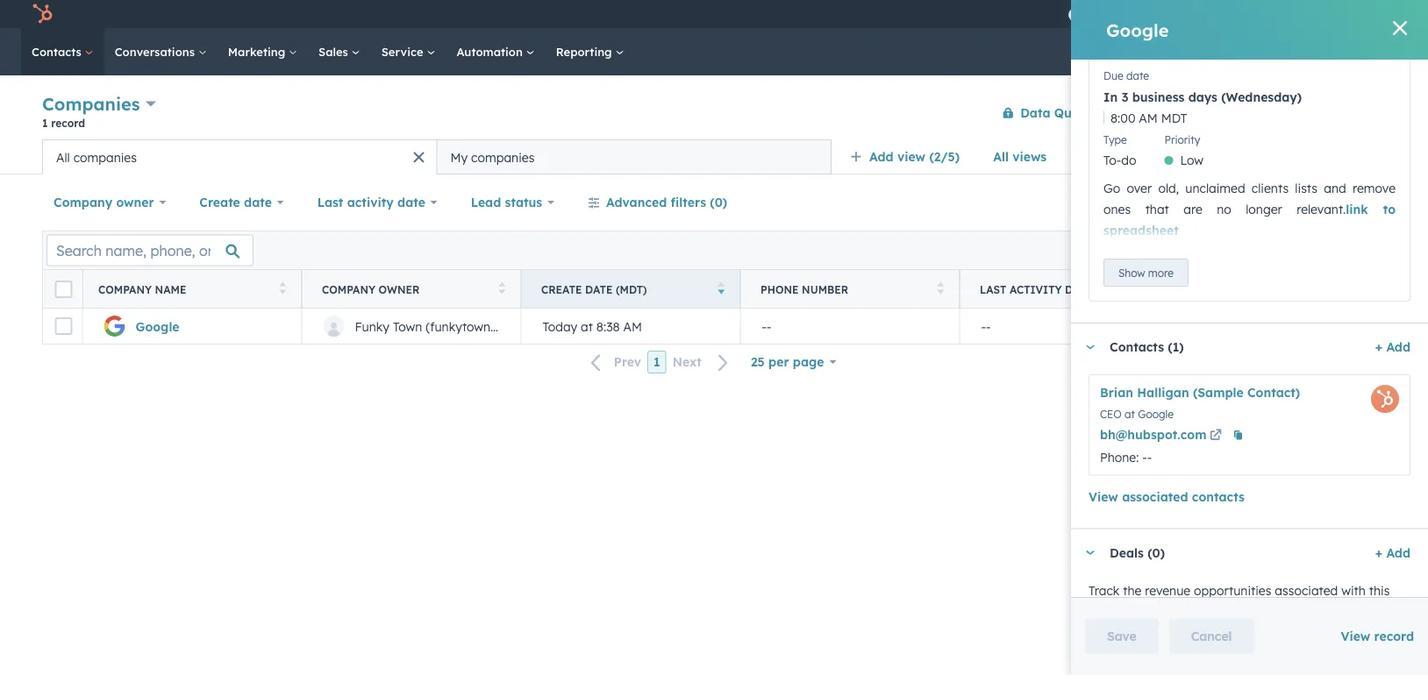 Task type: vqa. For each thing, say whether or not it's contained in the screenshot.
app within the button
no



Task type: describe. For each thing, give the bounding box(es) containing it.
brian
[[1101, 385, 1134, 401]]

2 link opens in a new window image from the top
[[1210, 430, 1222, 443]]

settings image
[[1264, 7, 1280, 23]]

deals (0) button
[[1072, 530, 1369, 577]]

1 date from the left
[[585, 283, 613, 296]]

company owner inside popup button
[[54, 195, 154, 210]]

phone number
[[761, 283, 849, 296]]

25 per page
[[751, 355, 825, 370]]

type to-do
[[1104, 133, 1137, 168]]

mountain
[[1201, 319, 1256, 334]]

sales link
[[308, 28, 371, 75]]

show
[[1119, 266, 1146, 279]]

mountain view
[[1201, 319, 1287, 334]]

companies for my companies
[[471, 150, 535, 165]]

owner inside popup button
[[116, 195, 154, 210]]

days
[[1189, 89, 1218, 104]]

at for ceo
[[1125, 408, 1136, 421]]

press to sort. image
[[280, 282, 286, 294]]

calling icon button
[[1154, 2, 1184, 26]]

marketing link
[[217, 28, 308, 75]]

contacts (1)
[[1110, 340, 1184, 355]]

close image
[[1394, 21, 1408, 35]]

type
[[1104, 133, 1127, 146]]

save button
[[1086, 620, 1159, 655]]

associated inside view associated contacts link
[[1123, 489, 1189, 505]]

that
[[1146, 202, 1170, 217]]

data quality
[[1021, 105, 1100, 120]]

low
[[1181, 153, 1204, 168]]

all for all companies
[[56, 150, 70, 165]]

advanced filters (0)
[[606, 195, 728, 210]]

funky town (funkytownclown1@gmail.com) button
[[302, 309, 606, 344]]

marketplaces button
[[1187, 0, 1224, 28]]

sales
[[319, 44, 352, 59]]

all for all views
[[994, 149, 1009, 165]]

ceo
[[1101, 408, 1122, 421]]

per
[[769, 355, 789, 370]]

bh@hubspot.com link
[[1101, 425, 1226, 447]]

go over old, unclaimed clients lists and remove ones that are no longer relevant.
[[1104, 181, 1396, 217]]

show more button
[[1104, 259, 1189, 287]]

to
[[1384, 202, 1396, 217]]

(0) inside advanced filters (0) button
[[710, 195, 728, 210]]

my companies button
[[437, 140, 832, 175]]

create for create date (mdt)
[[541, 283, 582, 296]]

link to spreadsheet
[[1104, 202, 1396, 238]]

(2/5)
[[930, 149, 960, 165]]

contacts for contacts (1)
[[1110, 340, 1165, 355]]

view associated contacts link
[[1089, 487, 1245, 508]]

descending sort. press to sort ascending. element
[[718, 282, 725, 297]]

my
[[451, 150, 468, 165]]

all views link
[[982, 140, 1059, 175]]

due date in 3 business days (wednesday) 8:00 am mdt
[[1104, 69, 1302, 125]]

1 horizontal spatial company owner
[[322, 283, 420, 296]]

deals
[[1110, 546, 1144, 561]]

(funkytownclown1@gmail.com)
[[426, 319, 606, 334]]

date inside last activity date popup button
[[398, 195, 426, 210]]

opportunities
[[1194, 583, 1272, 598]]

+ add button for (0)
[[1376, 543, 1411, 564]]

phone: --
[[1101, 450, 1153, 465]]

upgrade image
[[1068, 8, 1084, 24]]

data quality button
[[991, 95, 1101, 130]]

view for add
[[898, 149, 926, 165]]

company inside company owner popup button
[[54, 195, 112, 210]]

2 date from the left
[[1066, 283, 1093, 296]]

data
[[1021, 105, 1051, 120]]

date for create
[[244, 195, 272, 210]]

all views
[[994, 149, 1047, 165]]

mountain view button
[[1180, 309, 1399, 344]]

contact)
[[1248, 385, 1301, 401]]

last for last activity date
[[317, 195, 343, 210]]

next
[[673, 355, 702, 370]]

2 -- from the left
[[982, 319, 991, 334]]

marketplaces image
[[1198, 8, 1214, 24]]

import button
[[1199, 99, 1264, 127]]

contacts (1) button
[[1072, 324, 1369, 371]]

remove
[[1353, 181, 1396, 196]]

press to sort. element for last activity date (mdt)
[[1157, 282, 1164, 297]]

funky town image
[[1330, 6, 1346, 22]]

conversations
[[115, 44, 198, 59]]

revenue
[[1145, 583, 1191, 598]]

deals (0)
[[1110, 546, 1165, 561]]

bh@hubspot.com
[[1101, 427, 1207, 443]]

+ add button for (1)
[[1376, 337, 1411, 358]]

brian halligan (sample contact)
[[1101, 385, 1301, 401]]

marketing
[[228, 44, 289, 59]]

track
[[1089, 583, 1120, 598]]

view inside button
[[1259, 319, 1287, 334]]

+ for deals (0)
[[1376, 545, 1383, 561]]

funky
[[1350, 7, 1380, 21]]

old,
[[1159, 181, 1180, 196]]

link to spreadsheet link
[[1104, 202, 1396, 238]]

go
[[1104, 181, 1121, 196]]

1 link opens in a new window image from the top
[[1210, 426, 1222, 447]]

save for save view
[[1322, 196, 1346, 209]]

brian halligan (sample contact) link
[[1101, 385, 1301, 401]]

create date (mdt)
[[541, 283, 647, 296]]

unclaimed
[[1186, 181, 1246, 196]]

am inside due date in 3 business days (wednesday) 8:00 am mdt
[[1139, 110, 1158, 125]]

1 button
[[648, 351, 667, 374]]

hubspot image
[[32, 4, 53, 25]]

press to sort. image for phone number
[[938, 282, 944, 294]]

no
[[1217, 202, 1232, 217]]

last activity date (mdt)
[[980, 283, 1127, 296]]

2 (mdt) from the left
[[1096, 283, 1127, 296]]

today
[[543, 319, 578, 334]]

link
[[1347, 202, 1369, 217]]

advanced
[[606, 195, 667, 210]]

company
[[1325, 106, 1372, 119]]

view for save
[[1349, 196, 1372, 209]]

search image
[[1392, 46, 1404, 58]]

automation
[[457, 44, 526, 59]]

companies
[[42, 93, 140, 115]]

view for view record
[[1341, 629, 1371, 645]]

over
[[1127, 181, 1152, 196]]

2 vertical spatial google
[[1139, 408, 1174, 421]]



Task type: locate. For each thing, give the bounding box(es) containing it.
contacts for contacts
[[32, 44, 85, 59]]

0 vertical spatial owner
[[116, 195, 154, 210]]

at for today
[[581, 319, 593, 334]]

last
[[317, 195, 343, 210], [980, 283, 1007, 296]]

press to sort. element
[[280, 282, 286, 297], [499, 282, 506, 297], [938, 282, 944, 297], [1157, 282, 1164, 297]]

0 vertical spatial save
[[1322, 196, 1346, 209]]

save
[[1322, 196, 1346, 209], [1108, 629, 1137, 645]]

menu containing funky
[[1056, 0, 1408, 28]]

1 vertical spatial 1
[[654, 355, 661, 370]]

0 horizontal spatial owner
[[116, 195, 154, 210]]

descending sort. press to sort ascending. image
[[718, 282, 725, 294]]

create inside button
[[1289, 106, 1322, 119]]

help image
[[1235, 8, 1250, 24]]

0 horizontal spatial create
[[200, 195, 240, 210]]

0 horizontal spatial (0)
[[710, 195, 728, 210]]

today at 8:38 am
[[543, 319, 642, 334]]

spreadsheet
[[1104, 223, 1179, 238]]

1 horizontal spatial am
[[1139, 110, 1158, 125]]

2 press to sort. element from the left
[[499, 282, 506, 297]]

save down and
[[1322, 196, 1346, 209]]

associated inside track the revenue opportunities associated with this record.
[[1275, 583, 1339, 598]]

1 vertical spatial view
[[1349, 196, 1372, 209]]

0 vertical spatial google
[[1107, 19, 1169, 41]]

1 vertical spatial save
[[1108, 629, 1137, 645]]

0 horizontal spatial press to sort. image
[[499, 282, 506, 294]]

funky town (funkytownclown1@gmail.com)
[[355, 319, 606, 334]]

view down with
[[1341, 629, 1371, 645]]

1 horizontal spatial at
[[1125, 408, 1136, 421]]

companies for all companies
[[73, 150, 137, 165]]

create for create date
[[200, 195, 240, 210]]

0 vertical spatial associated
[[1123, 489, 1189, 505]]

0 vertical spatial at
[[581, 319, 593, 334]]

all companies
[[56, 150, 137, 165]]

0 horizontal spatial date
[[244, 195, 272, 210]]

1 horizontal spatial owner
[[379, 283, 420, 296]]

views
[[1013, 149, 1047, 165]]

date right activity
[[1066, 283, 1093, 296]]

2 press to sort. image from the left
[[938, 282, 944, 294]]

2 horizontal spatial press to sort. image
[[1157, 282, 1164, 294]]

0 vertical spatial contacts
[[32, 44, 85, 59]]

quality
[[1055, 105, 1100, 120]]

contacts
[[1193, 489, 1245, 505]]

lead status
[[471, 195, 543, 210]]

0 horizontal spatial --
[[762, 319, 772, 334]]

save view
[[1322, 196, 1372, 209]]

0 horizontal spatial date
[[585, 283, 613, 296]]

help button
[[1228, 0, 1258, 28]]

contacts down hubspot link
[[32, 44, 85, 59]]

0 vertical spatial view
[[898, 149, 926, 165]]

2 vertical spatial create
[[541, 283, 582, 296]]

2 horizontal spatial date
[[1127, 69, 1150, 82]]

track the revenue opportunities associated with this record.
[[1089, 583, 1390, 619]]

4 press to sort. element from the left
[[1157, 282, 1164, 297]]

2 + add button from the top
[[1376, 543, 1411, 564]]

(mdt) up 8:38
[[616, 283, 647, 296]]

date inside create date popup button
[[244, 195, 272, 210]]

(sample
[[1193, 385, 1244, 401]]

1 horizontal spatial companies
[[471, 150, 535, 165]]

1 horizontal spatial (mdt)
[[1096, 283, 1127, 296]]

1 vertical spatial google
[[136, 319, 179, 334]]

name
[[155, 283, 186, 296]]

create left company
[[1289, 106, 1322, 119]]

1 horizontal spatial associated
[[1275, 583, 1339, 598]]

2 vertical spatial view
[[1341, 629, 1371, 645]]

link opens in a new window image
[[1210, 426, 1222, 447], [1210, 430, 1222, 443]]

1 down "companies"
[[42, 116, 48, 129]]

press to sort. image for company owner
[[499, 282, 506, 294]]

company left name
[[98, 283, 152, 296]]

lead status button
[[460, 185, 566, 220]]

(wednesday)
[[1222, 89, 1302, 104]]

create company button
[[1274, 99, 1387, 127]]

am right 8:38
[[624, 319, 642, 334]]

record inside companies banner
[[51, 116, 85, 129]]

1 vertical spatial company owner
[[322, 283, 420, 296]]

prev button
[[581, 351, 648, 374]]

record down "companies"
[[51, 116, 85, 129]]

create for create company
[[1289, 106, 1322, 119]]

at right ceo
[[1125, 408, 1136, 421]]

view right mountain
[[1259, 319, 1287, 334]]

owner up search name, phone, or domain search field
[[116, 195, 154, 210]]

view left (2/5)
[[898, 149, 926, 165]]

1 + add button from the top
[[1376, 337, 1411, 358]]

view for view associated contacts
[[1089, 489, 1119, 505]]

google down name
[[136, 319, 179, 334]]

next button
[[667, 351, 740, 374]]

1 vertical spatial (0)
[[1148, 546, 1165, 561]]

0 vertical spatial +
[[1376, 340, 1383, 355]]

1 vertical spatial + add
[[1376, 545, 1411, 561]]

1 vertical spatial am
[[624, 319, 642, 334]]

+ add for (1)
[[1376, 340, 1411, 355]]

save for save
[[1108, 629, 1137, 645]]

view inside button
[[1349, 196, 1372, 209]]

menu item
[[1149, 0, 1152, 28]]

0 vertical spatial + add button
[[1376, 337, 1411, 358]]

1 horizontal spatial create
[[541, 283, 582, 296]]

1
[[42, 116, 48, 129], [654, 355, 661, 370]]

menu
[[1056, 0, 1408, 28]]

1 horizontal spatial contacts
[[1110, 340, 1165, 355]]

3 press to sort. image from the left
[[1157, 282, 1164, 294]]

view down remove
[[1349, 196, 1372, 209]]

date
[[1127, 69, 1150, 82], [244, 195, 272, 210], [398, 195, 426, 210]]

google link
[[136, 319, 179, 334]]

1 inside button
[[654, 355, 661, 370]]

0 horizontal spatial view
[[1089, 489, 1119, 505]]

1 horizontal spatial press to sort. image
[[938, 282, 944, 294]]

1 press to sort. image from the left
[[499, 282, 506, 294]]

1 (mdt) from the left
[[616, 283, 647, 296]]

1 horizontal spatial record
[[1375, 629, 1415, 645]]

1 horizontal spatial (0)
[[1148, 546, 1165, 561]]

0 vertical spatial company owner
[[54, 195, 154, 210]]

phone:
[[1101, 450, 1139, 465]]

view
[[1259, 319, 1287, 334], [1089, 489, 1119, 505], [1341, 629, 1371, 645]]

0 vertical spatial create
[[1289, 106, 1322, 119]]

my companies
[[451, 150, 535, 165]]

caret image
[[1086, 345, 1096, 350]]

0 vertical spatial last
[[317, 195, 343, 210]]

1 vertical spatial at
[[1125, 408, 1136, 421]]

view record
[[1341, 629, 1415, 645]]

0 vertical spatial add
[[870, 149, 894, 165]]

view associated contacts
[[1089, 489, 1245, 505]]

record down this
[[1375, 629, 1415, 645]]

1 vertical spatial associated
[[1275, 583, 1339, 598]]

-- down last activity date (mdt)
[[982, 319, 991, 334]]

lists
[[1296, 181, 1318, 196]]

activity
[[1010, 283, 1062, 296]]

company down all companies
[[54, 195, 112, 210]]

am down business
[[1139, 110, 1158, 125]]

pagination navigation
[[581, 351, 740, 374]]

1 all from the left
[[994, 149, 1009, 165]]

add for contacts (1)
[[1387, 340, 1411, 355]]

+
[[1376, 340, 1383, 355], [1376, 545, 1383, 561]]

1 companies from the left
[[73, 150, 137, 165]]

hubspot link
[[21, 4, 66, 25]]

1 horizontal spatial date
[[398, 195, 426, 210]]

google up due
[[1107, 19, 1169, 41]]

last for last activity date (mdt)
[[980, 283, 1007, 296]]

1 press to sort. element from the left
[[280, 282, 286, 297]]

0 horizontal spatial all
[[56, 150, 70, 165]]

view inside popup button
[[898, 149, 926, 165]]

all left views
[[994, 149, 1009, 165]]

notifications image
[[1294, 8, 1309, 24]]

1 horizontal spatial 1
[[654, 355, 661, 370]]

settings link
[[1261, 5, 1283, 23]]

0 horizontal spatial associated
[[1123, 489, 1189, 505]]

company owner up funky on the left
[[322, 283, 420, 296]]

contacts inside dropdown button
[[1110, 340, 1165, 355]]

1 horizontal spatial view
[[1349, 196, 1372, 209]]

service
[[381, 44, 427, 59]]

0 horizontal spatial contacts
[[32, 44, 85, 59]]

company name
[[98, 283, 186, 296]]

1 vertical spatial owner
[[379, 283, 420, 296]]

1 inside companies banner
[[42, 116, 48, 129]]

1 record
[[42, 116, 85, 129]]

0 vertical spatial view
[[1259, 319, 1287, 334]]

1 + from the top
[[1376, 340, 1383, 355]]

google up the bh@hubspot.com
[[1139, 408, 1174, 421]]

and
[[1325, 181, 1347, 196]]

last inside last activity date popup button
[[317, 195, 343, 210]]

0 horizontal spatial last
[[317, 195, 343, 210]]

-- inside button
[[762, 319, 772, 334]]

3
[[1122, 89, 1129, 104]]

town
[[393, 319, 422, 334]]

-
[[762, 319, 767, 334], [767, 319, 772, 334], [982, 319, 986, 334], [986, 319, 991, 334], [1143, 450, 1148, 465], [1148, 450, 1153, 465]]

create down all companies button
[[200, 195, 240, 210]]

the
[[1124, 583, 1142, 598]]

8:38
[[597, 319, 620, 334]]

Search name, phone, or domain search field
[[47, 235, 254, 266]]

record for view record
[[1375, 629, 1415, 645]]

0 horizontal spatial am
[[624, 319, 642, 334]]

companies up company owner popup button
[[73, 150, 137, 165]]

0 horizontal spatial companies
[[73, 150, 137, 165]]

to-
[[1104, 153, 1122, 168]]

calling icon image
[[1161, 7, 1177, 23]]

+ add for (0)
[[1376, 545, 1411, 561]]

ones
[[1104, 202, 1131, 217]]

0 horizontal spatial (mdt)
[[616, 283, 647, 296]]

1 vertical spatial last
[[980, 283, 1007, 296]]

associated left with
[[1275, 583, 1339, 598]]

1 vertical spatial view
[[1089, 489, 1119, 505]]

contacts link
[[21, 28, 104, 75]]

contacts
[[32, 44, 85, 59], [1110, 340, 1165, 355]]

press to sort. image
[[499, 282, 506, 294], [938, 282, 944, 294], [1157, 282, 1164, 294]]

view record link
[[1341, 629, 1415, 645]]

date
[[585, 283, 613, 296], [1066, 283, 1093, 296]]

0 horizontal spatial save
[[1108, 629, 1137, 645]]

1 horizontal spatial view
[[1259, 319, 1287, 334]]

record
[[51, 116, 85, 129], [1375, 629, 1415, 645]]

at left 8:38
[[581, 319, 593, 334]]

companies right my
[[471, 150, 535, 165]]

all companies button
[[42, 140, 437, 175]]

longer
[[1246, 202, 1283, 217]]

search button
[[1383, 37, 1413, 67]]

record for 1 record
[[51, 116, 85, 129]]

0 horizontal spatial record
[[51, 116, 85, 129]]

(0) right filters
[[710, 195, 728, 210]]

1 vertical spatial + add button
[[1376, 543, 1411, 564]]

date down all companies button
[[244, 195, 272, 210]]

press to sort. element for company owner
[[499, 282, 506, 297]]

with
[[1342, 583, 1366, 598]]

1 for 1 record
[[42, 116, 48, 129]]

0 horizontal spatial view
[[898, 149, 926, 165]]

create date button
[[188, 185, 295, 220]]

mdt
[[1162, 110, 1188, 125]]

0 vertical spatial am
[[1139, 110, 1158, 125]]

0 horizontal spatial company owner
[[54, 195, 154, 210]]

0 vertical spatial record
[[51, 116, 85, 129]]

funky
[[355, 319, 390, 334]]

1 vertical spatial record
[[1375, 629, 1415, 645]]

record.
[[1089, 604, 1129, 619]]

1 horizontal spatial last
[[980, 283, 1007, 296]]

(0) right deals
[[1148, 546, 1165, 561]]

create inside popup button
[[200, 195, 240, 210]]

1 horizontal spatial --
[[982, 319, 991, 334]]

activity
[[347, 195, 394, 210]]

in
[[1104, 89, 1118, 104]]

2 all from the left
[[56, 150, 70, 165]]

all inside button
[[56, 150, 70, 165]]

import
[[1214, 106, 1249, 119]]

caret image
[[1086, 551, 1096, 555]]

press to sort. image for last activity date (mdt)
[[1157, 282, 1164, 294]]

2 + from the top
[[1376, 545, 1383, 561]]

actions
[[1126, 106, 1163, 119]]

create up today
[[541, 283, 582, 296]]

add for deals (0)
[[1387, 545, 1411, 561]]

+ for contacts (1)
[[1376, 340, 1383, 355]]

owner up "town" on the top
[[379, 283, 420, 296]]

1 -- from the left
[[762, 319, 772, 334]]

1 right prev
[[654, 355, 661, 370]]

press to sort. element for phone number
[[938, 282, 944, 297]]

1 vertical spatial +
[[1376, 545, 1383, 561]]

1 vertical spatial create
[[200, 195, 240, 210]]

1 + add from the top
[[1376, 340, 1411, 355]]

(mdt) down show
[[1096, 283, 1127, 296]]

(0) inside 'deals (0)' "dropdown button"
[[1148, 546, 1165, 561]]

notifications button
[[1286, 0, 1316, 28]]

create
[[1289, 106, 1322, 119], [200, 195, 240, 210], [541, 283, 582, 296]]

google
[[1107, 19, 1169, 41], [136, 319, 179, 334], [1139, 408, 1174, 421]]

25 per page button
[[740, 345, 848, 380]]

3 press to sort. element from the left
[[938, 282, 944, 297]]

reporting
[[556, 44, 616, 59]]

1 vertical spatial contacts
[[1110, 340, 1165, 355]]

date for due
[[1127, 69, 1150, 82]]

0 vertical spatial + add
[[1376, 340, 1411, 355]]

all down the 1 record
[[56, 150, 70, 165]]

save down record.
[[1108, 629, 1137, 645]]

associated down phone: --
[[1123, 489, 1189, 505]]

add view (2/5)
[[870, 149, 960, 165]]

2 horizontal spatial create
[[1289, 106, 1322, 119]]

-- up 25
[[762, 319, 772, 334]]

date right due
[[1127, 69, 1150, 82]]

company up funky on the left
[[322, 283, 376, 296]]

create date
[[200, 195, 272, 210]]

save view button
[[1291, 189, 1387, 217]]

2 + add from the top
[[1376, 545, 1411, 561]]

companies
[[73, 150, 137, 165], [471, 150, 535, 165]]

lead
[[471, 195, 501, 210]]

Search HubSpot search field
[[1182, 37, 1397, 67]]

2 horizontal spatial view
[[1341, 629, 1371, 645]]

2 vertical spatial add
[[1387, 545, 1411, 561]]

1 horizontal spatial date
[[1066, 283, 1093, 296]]

view down phone:
[[1089, 489, 1119, 505]]

0 vertical spatial (0)
[[710, 195, 728, 210]]

1 horizontal spatial all
[[994, 149, 1009, 165]]

show more
[[1119, 266, 1174, 279]]

--
[[762, 319, 772, 334], [982, 319, 991, 334]]

date right activity
[[398, 195, 426, 210]]

1 for 1
[[654, 355, 661, 370]]

upgrade
[[1087, 8, 1136, 23]]

add inside popup button
[[870, 149, 894, 165]]

last activity date
[[317, 195, 426, 210]]

2 companies from the left
[[471, 150, 535, 165]]

1 horizontal spatial save
[[1322, 196, 1346, 209]]

contacts left (1)
[[1110, 340, 1165, 355]]

companies banner
[[42, 90, 1387, 140]]

0 horizontal spatial 1
[[42, 116, 48, 129]]

date up today at 8:38 am on the left top of the page
[[585, 283, 613, 296]]

company owner down all companies
[[54, 195, 154, 210]]

at
[[581, 319, 593, 334], [1125, 408, 1136, 421]]

25
[[751, 355, 765, 370]]

date inside due date in 3 business days (wednesday) 8:00 am mdt
[[1127, 69, 1150, 82]]

1 vertical spatial add
[[1387, 340, 1411, 355]]

0 vertical spatial 1
[[42, 116, 48, 129]]

0 horizontal spatial at
[[581, 319, 593, 334]]

all
[[994, 149, 1009, 165], [56, 150, 70, 165]]



